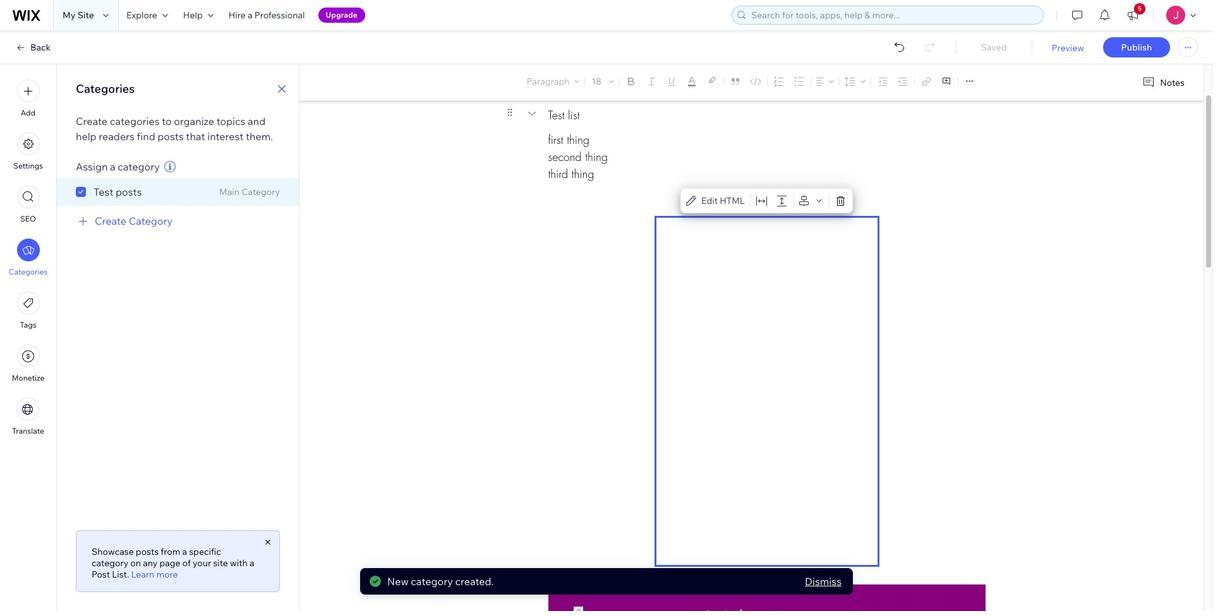 Task type: describe. For each thing, give the bounding box(es) containing it.
list.
[[112, 570, 129, 581]]

settings button
[[13, 133, 43, 171]]

create for create categories to organize topics and help readers find posts that interest them.
[[76, 115, 108, 128]]

posts inside create categories to organize topics and help readers find posts that interest them.
[[158, 130, 184, 143]]

0 vertical spatial thing
[[567, 133, 590, 147]]

new category created.
[[387, 576, 494, 588]]

upgrade
[[326, 10, 358, 20]]

a right hire
[[248, 9, 253, 21]]

your
[[193, 558, 211, 570]]

back
[[30, 42, 51, 53]]

test for test list
[[548, 108, 565, 122]]

alert containing new category created.
[[360, 569, 853, 595]]

hire a professional
[[229, 9, 305, 21]]

new
[[387, 576, 409, 588]]

publish
[[1122, 42, 1153, 53]]

hire
[[229, 9, 246, 21]]

a right the from
[[182, 547, 187, 558]]

explore
[[126, 9, 157, 21]]

help
[[183, 9, 203, 21]]

page
[[160, 558, 181, 570]]

first
[[548, 133, 564, 147]]

specific
[[189, 547, 221, 558]]

organize
[[174, 115, 214, 128]]

assign a category
[[76, 161, 160, 173]]

main
[[219, 186, 240, 198]]

edit html
[[702, 195, 745, 207]]

them.
[[246, 130, 273, 143]]

assign
[[76, 161, 108, 173]]

interest
[[207, 130, 244, 143]]

posts for test posts
[[116, 186, 142, 198]]

with
[[230, 558, 248, 570]]

hire a professional link
[[221, 0, 313, 30]]

0 vertical spatial categories
[[76, 82, 135, 96]]

on
[[130, 558, 141, 570]]

settings
[[13, 161, 43, 171]]

preview
[[1052, 42, 1085, 54]]

and
[[248, 115, 266, 128]]

create category
[[95, 215, 173, 228]]

dismiss
[[805, 576, 842, 588]]

create category button
[[76, 214, 173, 229]]

Test posts checkbox
[[76, 185, 142, 200]]

0 vertical spatial category
[[118, 161, 160, 173]]

5
[[1138, 4, 1142, 13]]

list
[[568, 108, 580, 122]]

main category
[[219, 186, 280, 198]]

paragraph button
[[524, 73, 582, 90]]

category for main category
[[242, 186, 280, 198]]

to
[[162, 115, 172, 128]]

post
[[92, 570, 110, 581]]

categories button
[[9, 239, 48, 277]]

translate button
[[12, 398, 44, 436]]

any
[[143, 558, 158, 570]]



Task type: locate. For each thing, give the bounding box(es) containing it.
created.
[[455, 576, 494, 588]]

monetize
[[12, 374, 44, 383]]

2 vertical spatial category
[[411, 576, 453, 588]]

of
[[183, 558, 191, 570]]

category right new
[[411, 576, 453, 588]]

menu containing add
[[0, 72, 56, 444]]

1 vertical spatial category
[[92, 558, 128, 570]]

test posts
[[94, 186, 142, 198]]

edit
[[702, 195, 718, 207]]

a right assign
[[110, 161, 115, 173]]

1 vertical spatial test
[[94, 186, 113, 198]]

1 vertical spatial posts
[[116, 186, 142, 198]]

thing
[[567, 133, 590, 147], [585, 150, 608, 164], [572, 167, 594, 181]]

1 horizontal spatial test
[[548, 108, 565, 122]]

tags button
[[17, 292, 40, 330]]

1 vertical spatial categories
[[9, 267, 48, 277]]

professional
[[255, 9, 305, 21]]

posts down to
[[158, 130, 184, 143]]

posts up learn
[[136, 547, 159, 558]]

2 vertical spatial thing
[[572, 167, 594, 181]]

category
[[118, 161, 160, 173], [92, 558, 128, 570], [411, 576, 453, 588]]

category inside button
[[129, 215, 173, 228]]

test for test posts
[[94, 186, 113, 198]]

test inside checkbox
[[94, 186, 113, 198]]

publish button
[[1104, 37, 1171, 58]]

html
[[720, 195, 745, 207]]

category for create category
[[129, 215, 173, 228]]

first thing second thing third thing
[[548, 133, 608, 181]]

alert
[[360, 569, 853, 595]]

0 horizontal spatial category
[[129, 215, 173, 228]]

0 vertical spatial category
[[242, 186, 280, 198]]

my site
[[63, 9, 94, 21]]

thing right third
[[572, 167, 594, 181]]

create for create category
[[95, 215, 126, 228]]

Search for tools, apps, help & more... field
[[748, 6, 1040, 24]]

categories
[[76, 82, 135, 96], [9, 267, 48, 277]]

thing right second
[[585, 150, 608, 164]]

menu
[[0, 72, 56, 444]]

find
[[137, 130, 155, 143]]

0 vertical spatial posts
[[158, 130, 184, 143]]

test left list
[[548, 108, 565, 122]]

showcase
[[92, 547, 134, 558]]

back button
[[15, 42, 51, 53]]

help
[[76, 130, 96, 143]]

2 vertical spatial posts
[[136, 547, 159, 558]]

0 vertical spatial create
[[76, 115, 108, 128]]

categories
[[110, 115, 160, 128]]

create down test posts checkbox
[[95, 215, 126, 228]]

showcase posts from a specific category on any page of your site with a post list.
[[92, 547, 254, 581]]

preview button
[[1052, 42, 1085, 54]]

test down assign
[[94, 186, 113, 198]]

test list
[[548, 108, 580, 122]]

site
[[78, 9, 94, 21]]

categories up tags "button"
[[9, 267, 48, 277]]

learn more
[[131, 570, 178, 581]]

learn more link
[[131, 570, 178, 581]]

seo button
[[17, 186, 40, 224]]

site
[[213, 558, 228, 570]]

category right main
[[242, 186, 280, 198]]

add button
[[17, 80, 40, 118]]

posts down assign a category
[[116, 186, 142, 198]]

second
[[548, 150, 582, 164]]

notes
[[1161, 77, 1185, 88]]

learn
[[131, 570, 154, 581]]

create up help on the left top of the page
[[76, 115, 108, 128]]

third
[[548, 167, 568, 181]]

5 button
[[1119, 0, 1147, 30]]

category
[[242, 186, 280, 198], [129, 215, 173, 228]]

a
[[248, 9, 253, 21], [110, 161, 115, 173], [182, 547, 187, 558], [250, 558, 254, 570]]

create inside create categories to organize topics and help readers find posts that interest them.
[[76, 115, 108, 128]]

help button
[[176, 0, 221, 30]]

category inside showcase posts from a specific category on any page of your site with a post list.
[[92, 558, 128, 570]]

0 horizontal spatial categories
[[9, 267, 48, 277]]

more
[[156, 570, 178, 581]]

1 horizontal spatial categories
[[76, 82, 135, 96]]

category down "test posts"
[[129, 215, 173, 228]]

1 vertical spatial thing
[[585, 150, 608, 164]]

category left on on the left of the page
[[92, 558, 128, 570]]

monetize button
[[12, 345, 44, 383]]

test
[[548, 108, 565, 122], [94, 186, 113, 198]]

dismiss button
[[805, 575, 842, 590]]

seo
[[20, 214, 36, 224]]

upgrade button
[[318, 8, 365, 23]]

readers
[[99, 130, 135, 143]]

notes button
[[1138, 74, 1189, 91]]

tags
[[20, 320, 36, 330]]

my
[[63, 9, 76, 21]]

categories up categories
[[76, 82, 135, 96]]

topics
[[217, 115, 246, 128]]

category down find
[[118, 161, 160, 173]]

edit html button
[[684, 192, 748, 210]]

posts
[[158, 130, 184, 143], [116, 186, 142, 198], [136, 547, 159, 558]]

0 vertical spatial test
[[548, 108, 565, 122]]

1 horizontal spatial category
[[242, 186, 280, 198]]

posts inside checkbox
[[116, 186, 142, 198]]

add
[[21, 108, 35, 118]]

create inside button
[[95, 215, 126, 228]]

create categories to organize topics and help readers find posts that interest them.
[[76, 115, 273, 143]]

translate
[[12, 427, 44, 436]]

posts inside showcase posts from a specific category on any page of your site with a post list.
[[136, 547, 159, 558]]

a right with
[[250, 558, 254, 570]]

that
[[186, 130, 205, 143]]

paragraph
[[527, 76, 570, 87]]

posts for showcase posts from a specific category on any page of your site with a post list.
[[136, 547, 159, 558]]

create
[[76, 115, 108, 128], [95, 215, 126, 228]]

1 vertical spatial category
[[129, 215, 173, 228]]

1 vertical spatial create
[[95, 215, 126, 228]]

0 horizontal spatial test
[[94, 186, 113, 198]]

from
[[161, 547, 180, 558]]

thing up second
[[567, 133, 590, 147]]



Task type: vqa. For each thing, say whether or not it's contained in the screenshot.
Facebook
no



